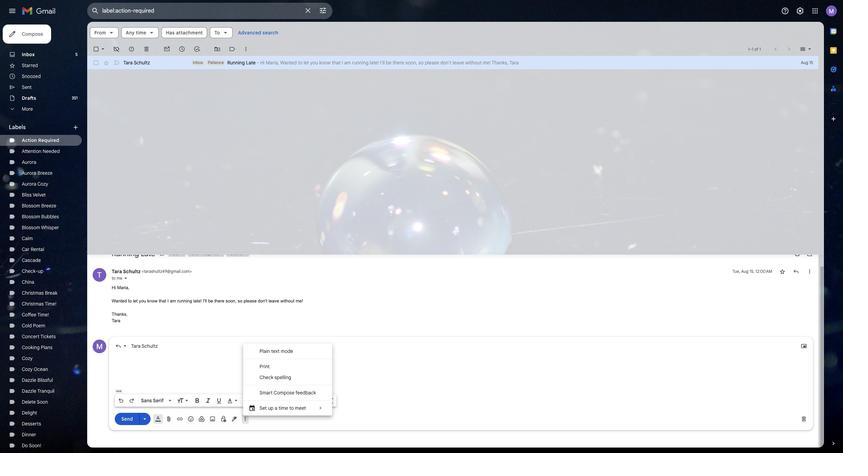 Task type: vqa. For each thing, say whether or not it's contained in the screenshot.
7
no



Task type: describe. For each thing, give the bounding box(es) containing it.
insert files using drive image
[[198, 416, 205, 423]]

0 vertical spatial don't
[[441, 60, 452, 66]]

running for running late - hi maria, wanted to let you know that i am running late! i'll be there soon, so please don't leave without me! thanks, tara
[[227, 60, 245, 66]]

show trimmed content image
[[115, 389, 123, 393]]

aurora cozy link
[[22, 181, 48, 187]]

breeze for blossom breeze
[[41, 203, 56, 209]]

from button
[[90, 27, 119, 38]]

tarashultz49@gmail.com
[[144, 269, 190, 274]]

cascade
[[22, 257, 41, 263]]

me
[[117, 276, 122, 281]]

delete soon
[[22, 399, 48, 405]]

desserts
[[22, 421, 41, 427]]

blossom bubbles link
[[22, 214, 59, 220]]

ocean
[[34, 366, 48, 372]]

velvet
[[33, 192, 46, 198]]

soon
[[37, 399, 48, 405]]

sans
[[141, 398, 152, 404]]

0 horizontal spatial you
[[139, 298, 146, 304]]

smart compose feedback
[[260, 390, 316, 396]]

action required for action required button
[[189, 251, 219, 256]]

starred
[[22, 62, 38, 68]]

inbox button
[[168, 251, 181, 257]]

0 vertical spatial leave
[[453, 60, 464, 66]]

blossom bubbles
[[22, 214, 59, 220]]

1 1 from the left
[[748, 47, 750, 52]]

not starred image
[[779, 268, 786, 275]]

to me
[[112, 276, 122, 281]]

snooze image
[[179, 46, 185, 52]]

more options image
[[243, 416, 247, 423]]

has attachment
[[166, 30, 203, 36]]

dazzle for dazzle blissful
[[22, 377, 36, 383]]

delete image
[[143, 46, 150, 52]]

do soon! link
[[22, 443, 41, 449]]

Not starred checkbox
[[779, 268, 786, 275]]

attach files image
[[166, 416, 172, 423]]

christmas for christmas break
[[22, 290, 44, 296]]

labels navigation
[[0, 22, 87, 453]]

0 horizontal spatial please
[[244, 298, 257, 304]]

of
[[755, 47, 759, 52]]

insert signature image
[[231, 416, 238, 423]]

1 vertical spatial schultz
[[123, 268, 141, 275]]

undo ‪(⌘z)‬ image
[[118, 397, 124, 404]]

calm link
[[22, 235, 33, 242]]

car
[[22, 246, 30, 253]]

0 horizontal spatial i'll
[[203, 298, 207, 304]]

2 1 from the left
[[752, 47, 754, 52]]

1 horizontal spatial late!
[[370, 60, 379, 66]]

sans serif option
[[140, 397, 167, 404]]

0 vertical spatial hi
[[260, 60, 265, 66]]

has
[[166, 30, 175, 36]]

blossom whisper
[[22, 225, 59, 231]]

0 vertical spatial i
[[342, 60, 343, 66]]

dinner link
[[22, 432, 36, 438]]

0 vertical spatial without
[[465, 60, 482, 66]]

15
[[810, 60, 813, 65]]

car rental
[[22, 246, 44, 253]]

china link
[[22, 279, 34, 285]]

1 horizontal spatial maria,
[[266, 60, 279, 66]]

3 1 from the left
[[760, 47, 761, 52]]

0 horizontal spatial hi
[[112, 285, 116, 290]]

time inside popup button
[[136, 30, 146, 36]]

plans
[[41, 345, 52, 351]]

bold ‪(⌘b)‬ image
[[194, 397, 201, 404]]

0 vertical spatial know
[[319, 60, 331, 66]]

indent more ‪(⌘])‬ image
[[291, 397, 298, 404]]

cold
[[22, 323, 32, 329]]

needed
[[43, 148, 60, 154]]

1 horizontal spatial so
[[419, 60, 424, 66]]

1 horizontal spatial you
[[310, 60, 318, 66]]

–
[[750, 47, 752, 52]]

blossom breeze
[[22, 203, 56, 209]]

car rental link
[[22, 246, 44, 253]]

indent less ‪(⌘[)‬ image
[[280, 397, 287, 404]]

0 vertical spatial wanted
[[280, 60, 297, 66]]

dazzle blissful
[[22, 377, 53, 383]]

none checkbox inside running late main content
[[93, 46, 100, 52]]

christmas for christmas time!
[[22, 301, 44, 307]]

bulleted list ‪(⌘⇧8)‬ image
[[269, 397, 276, 404]]

formatting options toolbar
[[115, 395, 337, 407]]

coffee time!
[[22, 312, 49, 318]]

quote ‪(⌘⇧9)‬ image
[[302, 397, 309, 404]]

plain
[[260, 348, 270, 354]]

running late
[[112, 249, 155, 258]]

0 horizontal spatial let
[[133, 298, 138, 304]]

concert tickets
[[22, 334, 56, 340]]

delight link
[[22, 410, 37, 416]]

1 horizontal spatial aug
[[801, 60, 809, 65]]

cooking plans
[[22, 345, 52, 351]]

check-
[[22, 268, 38, 274]]

blossom for blossom breeze
[[22, 203, 40, 209]]

sent
[[22, 84, 32, 90]]

0 horizontal spatial so
[[238, 298, 242, 304]]

strikethrough ‪(⌘⇧x)‬ image
[[315, 397, 321, 404]]

remove formatting ‪(⌘\)‬ image
[[327, 397, 334, 404]]

text
[[271, 348, 280, 354]]

soon, inside row
[[406, 60, 417, 66]]

bliss
[[22, 192, 32, 198]]

1 vertical spatial soon,
[[226, 298, 237, 304]]

0 horizontal spatial i
[[168, 298, 169, 304]]

concert
[[22, 334, 39, 340]]

concert tickets link
[[22, 334, 56, 340]]

0 vertical spatial i'll
[[380, 60, 385, 66]]

inbox for inbox button
[[170, 251, 180, 256]]

patience button
[[226, 251, 245, 257]]

dazzle tranquil link
[[22, 388, 55, 394]]

china
[[22, 279, 34, 285]]

christmas time! link
[[22, 301, 56, 307]]

delete
[[22, 399, 36, 405]]

insert photo image
[[209, 416, 216, 423]]

set up a time to meet
[[260, 405, 306, 411]]

cooking plans link
[[22, 345, 52, 351]]

aug 15
[[801, 60, 813, 65]]

attention needed
[[22, 148, 60, 154]]

1 vertical spatial be
[[208, 298, 213, 304]]

insert link ‪(⌘k)‬ image
[[177, 416, 183, 423]]

required for the action required link
[[38, 137, 59, 143]]

do
[[22, 443, 28, 449]]

dazzle for dazzle tranquil
[[22, 388, 36, 394]]

0 vertical spatial cozy
[[37, 181, 48, 187]]

1 vertical spatial running
[[177, 298, 192, 304]]

1 horizontal spatial running
[[352, 60, 369, 66]]

check-up
[[22, 268, 43, 274]]

tranquil
[[37, 388, 55, 394]]

any time
[[126, 30, 146, 36]]

0 vertical spatial schultz
[[134, 60, 150, 66]]

cozy link
[[22, 355, 33, 362]]

0 vertical spatial patience
[[208, 60, 224, 65]]

more image
[[243, 46, 249, 52]]

0 horizontal spatial know
[[147, 298, 158, 304]]

0 vertical spatial that
[[332, 60, 341, 66]]

a
[[275, 405, 278, 411]]

breeze for aurora breeze
[[37, 170, 53, 176]]

remove label "action required" image
[[113, 46, 120, 52]]

cold poem
[[22, 323, 45, 329]]

check
[[260, 374, 273, 381]]

running late main content
[[87, 22, 824, 448]]

1 vertical spatial me!
[[296, 298, 303, 304]]

aurora for aurora link
[[22, 159, 36, 165]]

351
[[72, 95, 78, 101]]

tara schultz < tarashultz49@gmail.com >
[[112, 268, 192, 275]]

sent link
[[22, 84, 32, 90]]

do soon!
[[22, 443, 41, 449]]

aurora breeze link
[[22, 170, 53, 176]]

action required for the action required link
[[22, 137, 59, 143]]

0 horizontal spatial don't
[[258, 298, 267, 304]]

redo ‪(⌘y)‬ image
[[128, 397, 135, 404]]

up for set
[[268, 405, 274, 411]]

tara schultz cell
[[112, 268, 192, 275]]

meet
[[295, 405, 306, 411]]

add to tasks image
[[194, 46, 200, 52]]

soon!
[[29, 443, 41, 449]]

1 horizontal spatial please
[[425, 60, 439, 66]]

aurora link
[[22, 159, 36, 165]]

check spelling
[[260, 374, 291, 381]]

aurora cozy
[[22, 181, 48, 187]]



Task type: locate. For each thing, give the bounding box(es) containing it.
cozy ocean link
[[22, 366, 48, 372]]

inbox up starred
[[22, 51, 35, 58]]

Search mail text field
[[102, 7, 300, 14]]

christmas down the china
[[22, 290, 44, 296]]

action required inside labels navigation
[[22, 137, 59, 143]]

0 horizontal spatial thanks,
[[112, 312, 128, 317]]

hi maria,
[[112, 285, 131, 290]]

cozy down cooking
[[22, 355, 33, 362]]

0 vertical spatial aurora
[[22, 159, 36, 165]]

inbox for the inbox link at top left
[[22, 51, 35, 58]]

hi
[[260, 60, 265, 66], [112, 285, 116, 290]]

mode
[[281, 348, 293, 354]]

advanced search button
[[235, 27, 281, 39]]

1 vertical spatial maria,
[[117, 285, 130, 290]]

dazzle up "delete"
[[22, 388, 36, 394]]

aug left 15,
[[742, 269, 749, 274]]

1 vertical spatial time
[[279, 405, 288, 411]]

3 aurora from the top
[[22, 181, 36, 187]]

send
[[121, 416, 133, 422]]

maria, right -
[[266, 60, 279, 66]]

drafts link
[[22, 95, 36, 101]]

0 horizontal spatial late!
[[193, 298, 202, 304]]

3 blossom from the top
[[22, 225, 40, 231]]

1 vertical spatial wanted
[[112, 298, 127, 304]]

clear search image
[[301, 4, 315, 17]]

0 horizontal spatial that
[[159, 298, 166, 304]]

up inside running late main content
[[268, 405, 274, 411]]

action for the action required link
[[22, 137, 37, 143]]

tara
[[123, 60, 133, 66], [510, 60, 519, 66], [112, 268, 122, 275], [112, 318, 120, 324], [131, 343, 141, 349]]

tara schultz
[[123, 60, 150, 66], [131, 343, 158, 349]]

cozy
[[37, 181, 48, 187], [22, 355, 33, 362], [22, 366, 33, 372]]

time right a
[[279, 405, 288, 411]]

break
[[45, 290, 57, 296]]

1 vertical spatial breeze
[[41, 203, 56, 209]]

breeze up bubbles
[[41, 203, 56, 209]]

poem
[[33, 323, 45, 329]]

gmail image
[[22, 4, 59, 18]]

late left -
[[246, 60, 256, 66]]

more button
[[0, 104, 82, 115]]

1 horizontal spatial action required
[[189, 251, 219, 256]]

wanted right -
[[280, 60, 297, 66]]

0 vertical spatial up
[[38, 268, 43, 274]]

1 horizontal spatial don't
[[441, 60, 452, 66]]

thanks, tara
[[112, 312, 128, 324]]

time! up the poem in the bottom of the page
[[37, 312, 49, 318]]

schultz up show details image
[[123, 268, 141, 275]]

1 vertical spatial aurora
[[22, 170, 36, 176]]

<
[[142, 269, 144, 274]]

2 vertical spatial aurora
[[22, 181, 36, 187]]

compose inside button
[[22, 31, 43, 37]]

0 horizontal spatial am
[[170, 298, 176, 304]]

2 blossom from the top
[[22, 214, 40, 220]]

0 horizontal spatial required
[[38, 137, 59, 143]]

0 horizontal spatial leave
[[269, 298, 279, 304]]

1 blossom from the top
[[22, 203, 40, 209]]

late for running late - hi maria, wanted to let you know that i am running late! i'll be there soon, so please don't leave without me! thanks, tara
[[246, 60, 256, 66]]

i
[[342, 60, 343, 66], [168, 298, 169, 304]]

cozy for cozy ocean
[[22, 366, 33, 372]]

settings image
[[796, 7, 805, 15]]

None search field
[[87, 3, 333, 19]]

coffee
[[22, 312, 36, 318]]

me!
[[483, 60, 491, 66], [296, 298, 303, 304]]

0 vertical spatial late!
[[370, 60, 379, 66]]

cozy up velvet
[[37, 181, 48, 187]]

discard draft ‪(⌘⇧d)‬ image
[[801, 416, 808, 423]]

time! for coffee time!
[[37, 312, 49, 318]]

1 vertical spatial patience
[[228, 251, 244, 256]]

patience down move to image
[[208, 60, 224, 65]]

1 vertical spatial tara schultz
[[131, 343, 158, 349]]

more send options image
[[141, 416, 148, 423]]

0 horizontal spatial wanted
[[112, 298, 127, 304]]

0 vertical spatial breeze
[[37, 170, 53, 176]]

1 vertical spatial you
[[139, 298, 146, 304]]

wanted to let you know that i am running late! i'll be there soon, so please don't leave without me!
[[112, 298, 304, 304]]

0 vertical spatial running
[[227, 60, 245, 66]]

0 vertical spatial inbox
[[22, 51, 35, 58]]

0 vertical spatial so
[[419, 60, 424, 66]]

1 horizontal spatial let
[[304, 60, 309, 66]]

1
[[748, 47, 750, 52], [752, 47, 754, 52], [760, 47, 761, 52]]

running down labels image
[[227, 60, 245, 66]]

0 vertical spatial soon,
[[406, 60, 417, 66]]

underline ‪(⌘u)‬ image
[[216, 398, 223, 404]]

None checkbox
[[93, 59, 100, 66]]

0 vertical spatial required
[[38, 137, 59, 143]]

2 dazzle from the top
[[22, 388, 36, 394]]

calm
[[22, 235, 33, 242]]

required up needed
[[38, 137, 59, 143]]

tue, aug 15, 12:00 am
[[733, 269, 773, 274]]

-
[[257, 60, 259, 66]]

action for action required button
[[189, 251, 201, 256]]

aurora for aurora cozy
[[22, 181, 36, 187]]

0 horizontal spatial running
[[177, 298, 192, 304]]

blossom down blossom breeze
[[22, 214, 40, 220]]

action up the >
[[189, 251, 201, 256]]

dazzle blissful link
[[22, 377, 53, 383]]

Message Body text field
[[115, 355, 808, 384]]

15,
[[750, 269, 755, 274]]

i'll
[[380, 60, 385, 66], [203, 298, 207, 304]]

support image
[[781, 7, 790, 15]]

more
[[22, 106, 33, 112]]

blissful
[[37, 377, 53, 383]]

christmas break
[[22, 290, 57, 296]]

set
[[260, 405, 267, 411]]

schultz right type of response icon
[[142, 343, 158, 349]]

aurora down attention at the top
[[22, 159, 36, 165]]

drafts
[[22, 95, 36, 101]]

1 vertical spatial late!
[[193, 298, 202, 304]]

compose inside running late main content
[[274, 390, 295, 396]]

0 vertical spatial action
[[22, 137, 37, 143]]

0 horizontal spatial late
[[141, 249, 155, 258]]

tickets
[[40, 334, 56, 340]]

be
[[386, 60, 392, 66], [208, 298, 213, 304]]

cascade link
[[22, 257, 41, 263]]

to button
[[210, 27, 233, 38]]

from
[[94, 30, 106, 36]]

dazzle tranquil
[[22, 388, 55, 394]]

1 horizontal spatial thanks,
[[492, 60, 509, 66]]

wanted down "hi maria,"
[[112, 298, 127, 304]]

action required up attention needed link
[[22, 137, 59, 143]]

schultz down delete image
[[134, 60, 150, 66]]

2 horizontal spatial 1
[[760, 47, 761, 52]]

>
[[190, 269, 192, 274]]

action required inside button
[[189, 251, 219, 256]]

row inside running late main content
[[87, 56, 819, 70]]

aurora for aurora breeze
[[22, 170, 36, 176]]

0 vertical spatial maria,
[[266, 60, 279, 66]]

1 horizontal spatial know
[[319, 60, 331, 66]]

0 horizontal spatial maria,
[[117, 285, 130, 290]]

required inside button
[[202, 251, 219, 256]]

1 horizontal spatial that
[[332, 60, 341, 66]]

move to image
[[214, 46, 221, 52]]

late up tara schultz < tarashultz49@gmail.com >
[[141, 249, 155, 258]]

action
[[22, 137, 37, 143], [189, 251, 201, 256]]

maria,
[[266, 60, 279, 66], [117, 285, 130, 290]]

blossom up calm link on the bottom of the page
[[22, 225, 40, 231]]

1 horizontal spatial required
[[202, 251, 219, 256]]

0 vertical spatial compose
[[22, 31, 43, 37]]

action required up the >
[[189, 251, 219, 256]]

spelling
[[275, 374, 291, 381]]

1 vertical spatial without
[[281, 298, 295, 304]]

dazzle down cozy ocean
[[22, 377, 36, 383]]

hi down to me
[[112, 285, 116, 290]]

maria, down show details image
[[117, 285, 130, 290]]

christmas up coffee time!
[[22, 301, 44, 307]]

send button
[[115, 413, 139, 425]]

labels heading
[[9, 124, 72, 131]]

let
[[304, 60, 309, 66], [133, 298, 138, 304]]

1 vertical spatial aug
[[742, 269, 749, 274]]

dinner
[[22, 432, 36, 438]]

up down cascade link
[[38, 268, 43, 274]]

report spam image
[[128, 46, 135, 52]]

1 horizontal spatial be
[[386, 60, 392, 66]]

1 horizontal spatial patience
[[228, 251, 244, 256]]

0 vertical spatial christmas
[[22, 290, 44, 296]]

tara schultz right type of response icon
[[131, 343, 158, 349]]

starred link
[[22, 62, 38, 68]]

0 vertical spatial tara schultz
[[123, 60, 150, 66]]

time! for christmas time!
[[45, 301, 56, 307]]

1 vertical spatial christmas
[[22, 301, 44, 307]]

1 horizontal spatial leave
[[453, 60, 464, 66]]

toggle confidential mode image
[[220, 416, 227, 423]]

advanced search options image
[[316, 4, 330, 17]]

action required link
[[22, 137, 59, 143]]

delight
[[22, 410, 37, 416]]

0 vertical spatial be
[[386, 60, 392, 66]]

any time button
[[121, 27, 159, 38]]

show details image
[[124, 276, 128, 280]]

am inside row
[[344, 60, 351, 66]]

action required button
[[188, 251, 219, 257]]

tue, aug 15, 12:00 am cell
[[733, 268, 773, 275]]

1 horizontal spatial 1
[[752, 47, 754, 52]]

0 vertical spatial there
[[393, 60, 404, 66]]

required left patience button
[[202, 251, 219, 256]]

labels image
[[229, 46, 236, 52]]

action inside labels navigation
[[22, 137, 37, 143]]

inbox up 'tarashultz49@gmail.com'
[[170, 251, 180, 256]]

aurora down aurora link
[[22, 170, 36, 176]]

0 vertical spatial thanks,
[[492, 60, 509, 66]]

0 horizontal spatial time
[[136, 30, 146, 36]]

aurora breeze
[[22, 170, 53, 176]]

please
[[425, 60, 439, 66], [244, 298, 257, 304]]

inbox inside button
[[170, 251, 180, 256]]

smart
[[260, 390, 273, 396]]

action up attention at the top
[[22, 137, 37, 143]]

hi right -
[[260, 60, 265, 66]]

1 horizontal spatial inbox
[[170, 251, 180, 256]]

row
[[87, 56, 819, 70]]

attention needed link
[[22, 148, 60, 154]]

don't
[[441, 60, 452, 66], [258, 298, 267, 304]]

main menu image
[[8, 7, 16, 15]]

there
[[393, 60, 404, 66], [214, 298, 225, 304]]

time!
[[45, 301, 56, 307], [37, 312, 49, 318]]

0 horizontal spatial action required
[[22, 137, 59, 143]]

1 christmas from the top
[[22, 290, 44, 296]]

to
[[215, 30, 220, 36]]

1 vertical spatial compose
[[274, 390, 295, 396]]

cozy down cozy link
[[22, 366, 33, 372]]

patience right action required button
[[228, 251, 244, 256]]

aug inside cell
[[742, 269, 749, 274]]

italic ‪(⌘i)‬ image
[[205, 397, 212, 404]]

1 dazzle from the top
[[22, 377, 36, 383]]

time
[[136, 30, 146, 36], [279, 405, 288, 411]]

patience inside button
[[228, 251, 244, 256]]

None checkbox
[[93, 46, 100, 52]]

0 horizontal spatial aug
[[742, 269, 749, 274]]

0 vertical spatial running
[[352, 60, 369, 66]]

up inside labels navigation
[[38, 268, 43, 274]]

bubbles
[[41, 214, 59, 220]]

tara inside thanks, tara
[[112, 318, 120, 324]]

1 vertical spatial late
[[141, 249, 155, 258]]

breeze up aurora cozy
[[37, 170, 53, 176]]

required inside labels navigation
[[38, 137, 59, 143]]

2 horizontal spatial inbox
[[193, 60, 203, 65]]

running
[[227, 60, 245, 66], [112, 249, 139, 258]]

1 horizontal spatial running
[[227, 60, 245, 66]]

blossom down bliss velvet link
[[22, 203, 40, 209]]

1 horizontal spatial me!
[[483, 60, 491, 66]]

1 vertical spatial hi
[[112, 285, 116, 290]]

time right any
[[136, 30, 146, 36]]

coffee time! link
[[22, 312, 49, 318]]

2 christmas from the top
[[22, 301, 44, 307]]

compose up the inbox link at top left
[[22, 31, 43, 37]]

0 horizontal spatial there
[[214, 298, 225, 304]]

0 horizontal spatial without
[[281, 298, 295, 304]]

delete soon link
[[22, 399, 48, 405]]

1 horizontal spatial i'll
[[380, 60, 385, 66]]

tab list
[[824, 22, 843, 429]]

running up show details image
[[112, 249, 139, 258]]

aurora
[[22, 159, 36, 165], [22, 170, 36, 176], [22, 181, 36, 187]]

compose button
[[3, 25, 51, 44]]

late for running late
[[141, 249, 155, 258]]

1 vertical spatial required
[[202, 251, 219, 256]]

up for check-
[[38, 268, 43, 274]]

time! down break on the left bottom of page
[[45, 301, 56, 307]]

1 vertical spatial i'll
[[203, 298, 207, 304]]

0 horizontal spatial soon,
[[226, 298, 237, 304]]

insert emoji ‪(⌘⇧2)‬ image
[[187, 416, 194, 423]]

1 horizontal spatial time
[[279, 405, 288, 411]]

1 – 1 of 1
[[748, 47, 761, 52]]

1 vertical spatial dazzle
[[22, 388, 36, 394]]

2 aurora from the top
[[22, 170, 36, 176]]

bliss velvet link
[[22, 192, 46, 198]]

numbered list ‪(⌘⇧7)‬ image
[[258, 397, 265, 404]]

breeze
[[37, 170, 53, 176], [41, 203, 56, 209]]

1 horizontal spatial without
[[465, 60, 482, 66]]

desserts link
[[22, 421, 41, 427]]

search
[[263, 30, 278, 36]]

action inside button
[[189, 251, 201, 256]]

1 horizontal spatial soon,
[[406, 60, 417, 66]]

running for running late
[[112, 249, 139, 258]]

1 vertical spatial don't
[[258, 298, 267, 304]]

advanced search
[[238, 30, 278, 36]]

cozy for cozy link
[[22, 355, 33, 362]]

aug
[[801, 60, 809, 65], [742, 269, 749, 274]]

type of response image
[[115, 343, 122, 350]]

2 vertical spatial schultz
[[142, 343, 158, 349]]

so
[[419, 60, 424, 66], [238, 298, 242, 304]]

12:00 am
[[756, 269, 773, 274]]

aug left 15 at right
[[801, 60, 809, 65]]

required for action required button
[[202, 251, 219, 256]]

plain text mode
[[260, 348, 293, 354]]

1 aurora from the top
[[22, 159, 36, 165]]

inbox down add to tasks icon
[[193, 60, 203, 65]]

feedback
[[296, 390, 316, 396]]

0 vertical spatial me!
[[483, 60, 491, 66]]

1 vertical spatial leave
[[269, 298, 279, 304]]

row containing tara schultz
[[87, 56, 819, 70]]

toggle split pane mode image
[[800, 46, 807, 52]]

thanks,
[[492, 60, 509, 66], [112, 312, 128, 317]]

has attachment button
[[162, 27, 207, 38]]

tara schultz down report spam icon at the top
[[123, 60, 150, 66]]

blossom for blossom whisper
[[22, 225, 40, 231]]

0 vertical spatial am
[[344, 60, 351, 66]]

up left a
[[268, 405, 274, 411]]

search mail image
[[89, 5, 102, 17]]

aurora up bliss
[[22, 181, 36, 187]]

1 horizontal spatial there
[[393, 60, 404, 66]]

1 vertical spatial there
[[214, 298, 225, 304]]

blossom for blossom bubbles
[[22, 214, 40, 220]]

inbox inside labels navigation
[[22, 51, 35, 58]]

align image
[[242, 397, 250, 404]]

0 vertical spatial action required
[[22, 137, 59, 143]]

0 vertical spatial blossom
[[22, 203, 40, 209]]

cold poem link
[[22, 323, 45, 329]]

1 vertical spatial know
[[147, 298, 158, 304]]

0 horizontal spatial patience
[[208, 60, 224, 65]]

compose up 'indent less ‪(⌘[)‬' icon
[[274, 390, 295, 396]]

0 horizontal spatial compose
[[22, 31, 43, 37]]



